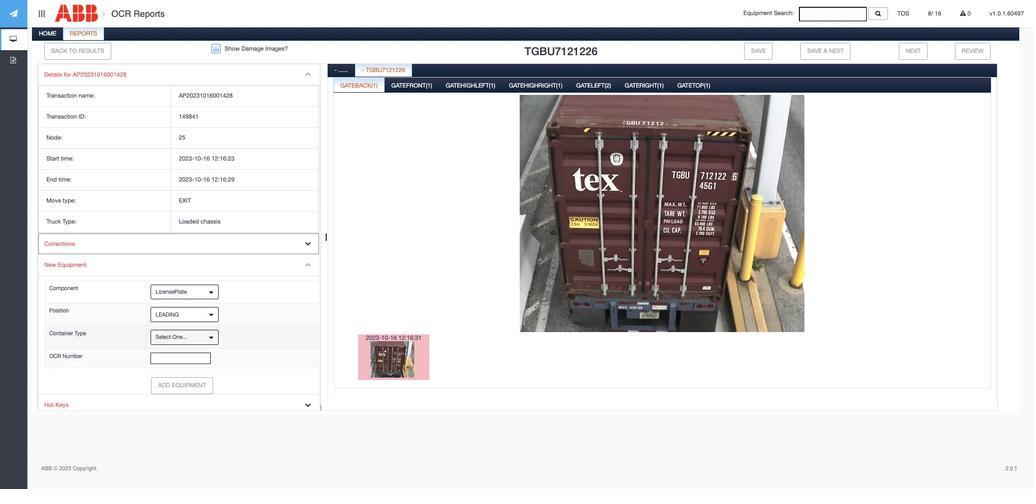 Task type: locate. For each thing, give the bounding box(es) containing it.
transaction up transaction id:
[[46, 92, 77, 99]]

- left '......'
[[335, 67, 337, 73]]

chassis
[[201, 218, 221, 225]]

1 vertical spatial transaction
[[46, 113, 77, 120]]

0
[[967, 10, 972, 17]]

id:
[[79, 113, 86, 120]]

0 horizontal spatial reports
[[70, 30, 97, 37]]

0 vertical spatial 10-
[[194, 155, 203, 162]]

corrections
[[44, 241, 75, 247]]

0 vertical spatial transaction
[[46, 92, 77, 99]]

1 vertical spatial menu item
[[38, 255, 320, 395]]

to
[[69, 47, 77, 54]]

menu
[[38, 64, 320, 417]]

equipment inside button
[[172, 382, 206, 389]]

gatetop(1) link
[[671, 77, 717, 95]]

0 horizontal spatial next
[[830, 47, 845, 54]]

tgbu7121226 tab list
[[31, 25, 1020, 417]]

next down tos dropdown button
[[906, 47, 921, 54]]

16 inside dropdown button
[[935, 10, 942, 17]]

tgbu7121226 up gatefront(1)
[[366, 67, 405, 73]]

2 menu item from the top
[[38, 255, 320, 395]]

1 horizontal spatial -
[[362, 67, 364, 73]]

menu containing details for ap20231016001428
[[38, 64, 320, 417]]

10- for 12:16:31
[[382, 334, 391, 341]]

2 transaction from the top
[[46, 113, 77, 120]]

©
[[54, 466, 58, 472]]

tos
[[898, 10, 910, 17]]

abb
[[41, 466, 52, 472]]

1 horizontal spatial ocr
[[111, 9, 131, 19]]

ap20231016001428
[[73, 71, 127, 78], [179, 92, 233, 99]]

1 horizontal spatial ap20231016001428
[[179, 92, 233, 99]]

transaction for transaction id:
[[46, 113, 77, 120]]

1 save from the left
[[752, 47, 766, 54]]

1 vertical spatial tgbu7121226
[[366, 67, 405, 73]]

1 - from the left
[[335, 67, 337, 73]]

licenseplate
[[156, 289, 187, 295]]

save button
[[745, 43, 773, 60]]

1 vertical spatial 10-
[[194, 176, 203, 183]]

equipment
[[744, 10, 773, 17], [58, 262, 87, 269], [172, 382, 206, 389]]

gatefront(1)
[[392, 82, 432, 89]]

ocr reports
[[109, 9, 165, 19]]

container type
[[49, 331, 86, 337]]

ocr inside menu
[[49, 353, 61, 360]]

save inside "button"
[[808, 47, 823, 54]]

transaction id:
[[46, 113, 86, 120]]

start
[[46, 155, 59, 162]]

results
[[78, 47, 104, 54]]

tab list containing - ......
[[328, 62, 998, 417]]

show damage images?
[[225, 45, 288, 52]]

......
[[339, 67, 349, 73]]

tgbu7121226 up gatehighright(1)
[[525, 45, 598, 57]]

gatehighright(1)
[[509, 82, 563, 89]]

- for - tgbu7121226
[[362, 67, 364, 73]]

new equipment
[[44, 262, 87, 269]]

16 right 8/
[[935, 10, 942, 17]]

- ......
[[335, 67, 349, 73]]

16 left 12:16:23
[[203, 155, 210, 162]]

0 vertical spatial time:
[[61, 155, 74, 162]]

next right &
[[830, 47, 845, 54]]

gatefront(1) link
[[385, 77, 439, 95]]

- up gateback(1)
[[362, 67, 364, 73]]

0 vertical spatial reports
[[134, 9, 165, 19]]

leading
[[156, 312, 179, 318]]

0 horizontal spatial tgbu7121226
[[366, 67, 405, 73]]

time: for end time:
[[59, 176, 72, 183]]

save for save & next
[[808, 47, 823, 54]]

1 horizontal spatial save
[[808, 47, 823, 54]]

end time:
[[46, 176, 72, 183]]

2 - from the left
[[362, 67, 364, 73]]

equipment right new
[[58, 262, 87, 269]]

long arrow up image
[[1015, 466, 1018, 472]]

warning image
[[961, 11, 967, 16]]

1 transaction from the top
[[46, 92, 77, 99]]

16 left "12:16:31"
[[391, 334, 397, 341]]

16
[[935, 10, 942, 17], [203, 155, 210, 162], [203, 176, 210, 183], [391, 334, 397, 341]]

2023- left "12:16:31"
[[366, 334, 382, 341]]

2 vertical spatial 10-
[[382, 334, 391, 341]]

0 horizontal spatial save
[[752, 47, 766, 54]]

- ...... link
[[328, 62, 355, 80]]

-
[[335, 67, 337, 73], [362, 67, 364, 73]]

1 vertical spatial 2023-
[[179, 176, 194, 183]]

2 vertical spatial equipment
[[172, 382, 206, 389]]

1 vertical spatial ocr
[[49, 353, 61, 360]]

16 for 2023-10-16 12:16:23
[[203, 155, 210, 162]]

type:
[[62, 218, 77, 225]]

1 vertical spatial time:
[[59, 176, 72, 183]]

navigation
[[0, 0, 27, 71]]

ocr number
[[49, 353, 82, 360]]

0 horizontal spatial equipment
[[58, 262, 87, 269]]

next inside button
[[906, 47, 921, 54]]

end
[[46, 176, 57, 183]]

time:
[[61, 155, 74, 162], [59, 176, 72, 183]]

keys
[[55, 402, 69, 409]]

10- for 12:16:29
[[194, 176, 203, 183]]

10-
[[194, 155, 203, 162], [194, 176, 203, 183], [382, 334, 391, 341]]

row group
[[39, 86, 319, 233]]

1 horizontal spatial tgbu7121226
[[525, 45, 598, 57]]

tos button
[[889, 0, 919, 27]]

10- down 2023-10-16 12:16:23
[[194, 176, 203, 183]]

0 horizontal spatial ocr
[[49, 353, 61, 360]]

1 vertical spatial ap20231016001428
[[179, 92, 233, 99]]

2 next from the left
[[906, 47, 921, 54]]

16 left the 12:16:29
[[203, 176, 210, 183]]

None text field
[[151, 353, 211, 364]]

1 next from the left
[[830, 47, 845, 54]]

ocr
[[111, 9, 131, 19], [49, 353, 61, 360]]

save down equipment search:
[[752, 47, 766, 54]]

save inside button
[[752, 47, 766, 54]]

select one...
[[156, 334, 187, 341]]

next inside "button"
[[830, 47, 845, 54]]

row group inside menu item
[[39, 86, 319, 233]]

menu item
[[38, 64, 319, 234], [38, 255, 320, 395]]

0 horizontal spatial ap20231016001428
[[73, 71, 127, 78]]

type
[[75, 331, 86, 337]]

12:16:29
[[212, 176, 235, 183]]

none text field inside menu
[[151, 353, 211, 364]]

1 vertical spatial equipment
[[58, 262, 87, 269]]

0 vertical spatial tgbu7121226
[[525, 45, 598, 57]]

back
[[51, 47, 67, 54]]

16 inside tab list
[[391, 334, 397, 341]]

0 vertical spatial ocr
[[111, 9, 131, 19]]

1 horizontal spatial equipment
[[172, 382, 206, 389]]

transaction left id:
[[46, 113, 77, 120]]

type:
[[63, 197, 76, 204]]

equipment for add equipment
[[172, 382, 206, 389]]

ap20231016001428 up the 149841
[[179, 92, 233, 99]]

1 vertical spatial reports
[[70, 30, 97, 37]]

transaction
[[46, 92, 77, 99], [46, 113, 77, 120]]

2 vertical spatial 2023-
[[366, 334, 382, 341]]

save left &
[[808, 47, 823, 54]]

2023-10-16 12:16:23
[[179, 155, 235, 162]]

name:
[[79, 92, 95, 99]]

1 horizontal spatial next
[[906, 47, 921, 54]]

2023- up the exit
[[179, 176, 194, 183]]

hot keys
[[44, 402, 69, 409]]

12:16:31
[[399, 334, 422, 341]]

2023-
[[179, 155, 194, 162], [179, 176, 194, 183], [366, 334, 382, 341]]

8/ 16 button
[[920, 0, 951, 27]]

0 horizontal spatial -
[[335, 67, 337, 73]]

2.0
[[1006, 466, 1015, 472]]

row group containing transaction name:
[[39, 86, 319, 233]]

equipment up hot keys link
[[172, 382, 206, 389]]

2 save from the left
[[808, 47, 823, 54]]

reports
[[134, 9, 165, 19], [70, 30, 97, 37]]

2023- down 25 at the top left of page
[[179, 155, 194, 162]]

details for ap20231016001428
[[44, 71, 127, 78]]

2 horizontal spatial equipment
[[744, 10, 773, 17]]

next
[[830, 47, 845, 54], [906, 47, 921, 54]]

0 vertical spatial menu item
[[38, 64, 319, 234]]

None field
[[800, 7, 868, 21]]

menu inside tgbu7121226 tab list
[[38, 64, 320, 417]]

2023- inside tab list
[[366, 334, 382, 341]]

10- left "12:16:31"
[[382, 334, 391, 341]]

save for save
[[752, 47, 766, 54]]

images?
[[265, 45, 288, 52]]

equipment left search:
[[744, 10, 773, 17]]

tab list
[[328, 62, 998, 417], [334, 77, 992, 415]]

equipment for new equipment
[[58, 262, 87, 269]]

time: right end
[[59, 176, 72, 183]]

0 vertical spatial ap20231016001428
[[73, 71, 127, 78]]

reports inside tgbu7121226 tab list
[[70, 30, 97, 37]]

ocr for ocr number
[[49, 353, 61, 360]]

next button
[[900, 43, 928, 60]]

gatetop(1)
[[678, 82, 711, 89]]

save
[[752, 47, 766, 54], [808, 47, 823, 54]]

ap20231016001428 up name:
[[73, 71, 127, 78]]

1 menu item from the top
[[38, 64, 319, 234]]

10- up 2023-10-16 12:16:29
[[194, 155, 203, 162]]

0 vertical spatial equipment
[[744, 10, 773, 17]]

0 vertical spatial 2023-
[[179, 155, 194, 162]]

1 horizontal spatial reports
[[134, 9, 165, 19]]

8/
[[929, 10, 934, 17]]

time: right start
[[61, 155, 74, 162]]

2023-10-16 12:16:31
[[366, 334, 422, 341]]



Task type: vqa. For each thing, say whether or not it's contained in the screenshot.
the 10- corresponding to 12:16:23
yes



Task type: describe. For each thing, give the bounding box(es) containing it.
move type:
[[46, 197, 76, 204]]

reports link
[[64, 25, 104, 43]]

one...
[[173, 334, 187, 341]]

equipment search:
[[744, 10, 800, 17]]

&
[[824, 47, 828, 54]]

move
[[46, 197, 61, 204]]

16 for 2023-10-16 12:16:29
[[203, 176, 210, 183]]

menu item containing new equipment
[[38, 255, 320, 395]]

add equipment
[[158, 382, 206, 389]]

hot
[[44, 402, 54, 409]]

2023- for 2023-10-16 12:16:23
[[179, 155, 194, 162]]

truck
[[46, 218, 61, 225]]

loaded
[[179, 218, 199, 225]]

ocr for ocr reports
[[111, 9, 131, 19]]

container
[[49, 331, 73, 337]]

start time:
[[46, 155, 74, 162]]

node:
[[46, 134, 62, 141]]

2023- for 2023-10-16 12:16:29
[[179, 176, 194, 183]]

gateright(1)
[[625, 82, 664, 89]]

149841
[[179, 113, 199, 120]]

select
[[156, 334, 171, 341]]

tab list containing gateback(1)
[[334, 77, 992, 415]]

home link
[[32, 25, 63, 43]]

2023- for 2023-10-16 12:16:31
[[366, 334, 382, 341]]

details
[[44, 71, 62, 78]]

copyright.
[[73, 466, 98, 472]]

search image
[[876, 10, 882, 16]]

16 for 2023-10-16 12:16:31
[[391, 334, 397, 341]]

- tgbu7121226
[[362, 67, 405, 73]]

time: for start time:
[[61, 155, 74, 162]]

back to results
[[51, 47, 104, 54]]

new equipment link
[[38, 255, 319, 276]]

8/ 16
[[929, 10, 942, 17]]

show
[[225, 45, 240, 52]]

truck type:
[[46, 218, 77, 225]]

- for - ......
[[335, 67, 337, 73]]

loaded chassis
[[179, 218, 221, 225]]

number
[[63, 353, 82, 360]]

ap20231016001428 inside row group
[[179, 92, 233, 99]]

hot keys link
[[38, 395, 319, 416]]

damage
[[242, 45, 264, 52]]

details for ap20231016001428 link
[[38, 64, 319, 85]]

v1.0.1.60497
[[990, 10, 1025, 17]]

12:16:23
[[212, 155, 235, 162]]

for
[[64, 71, 71, 78]]

gateback(1)
[[341, 82, 378, 89]]

menu item containing details for ap20231016001428
[[38, 64, 319, 234]]

gatehighright(1) link
[[503, 77, 569, 95]]

25
[[179, 134, 186, 141]]

home
[[39, 30, 56, 37]]

gateright(1) link
[[619, 77, 671, 95]]

- tgbu7121226 link
[[356, 62, 412, 80]]

gateleft(2)
[[577, 82, 612, 89]]

add
[[158, 382, 170, 389]]

transaction name:
[[46, 92, 95, 99]]

exit
[[179, 197, 191, 204]]

gatehighleft(1)
[[446, 82, 496, 89]]

gateleft(2) link
[[570, 77, 618, 95]]

abb © 2023 copyright.
[[41, 466, 98, 472]]

add equipment button
[[151, 378, 213, 395]]

gatehighleft(1) link
[[440, 77, 502, 95]]

review
[[962, 47, 984, 54]]

gateback(1) link
[[334, 77, 384, 95]]

v1.0.1.60497 button
[[981, 0, 1034, 27]]

corrections link
[[38, 234, 319, 255]]

save & next
[[808, 47, 845, 54]]

bars image
[[37, 10, 46, 17]]

2023-10-16 12:16:29
[[179, 176, 235, 183]]

2023
[[59, 466, 71, 472]]

10- for 12:16:23
[[194, 155, 203, 162]]

save & next button
[[801, 43, 851, 60]]

search:
[[774, 10, 795, 17]]

transaction for transaction name:
[[46, 92, 77, 99]]

back to results button
[[44, 43, 111, 60]]

new
[[44, 262, 56, 269]]



